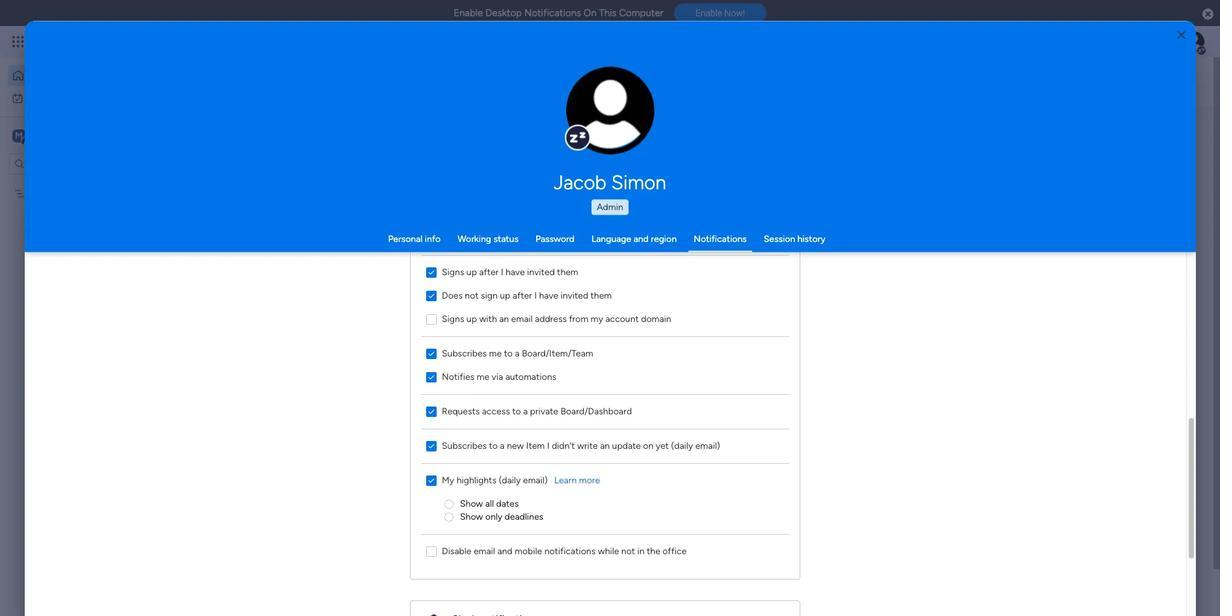Task type: locate. For each thing, give the bounding box(es) containing it.
subscribes down requests
[[442, 441, 487, 452]]

to for me
[[504, 349, 513, 360]]

enable left now!
[[696, 8, 723, 18]]

learn
[[555, 476, 577, 487]]

have up address
[[539, 291, 559, 302]]

2 vertical spatial my
[[442, 476, 455, 487]]

with
[[479, 314, 497, 325]]

not left sign
[[465, 291, 479, 302]]

0 horizontal spatial invited
[[527, 267, 555, 278]]

mobile
[[515, 547, 542, 558]]

1 horizontal spatial main
[[359, 286, 378, 297]]

i up address
[[535, 291, 537, 302]]

an
[[499, 314, 509, 325], [600, 441, 610, 452]]

my left highlights
[[442, 476, 455, 487]]

2 vertical spatial up
[[467, 314, 477, 325]]

1 vertical spatial invited
[[561, 291, 589, 302]]

1 horizontal spatial and
[[498, 547, 513, 558]]

1 signs from the top
[[442, 267, 464, 278]]

after down the signs up after i have invited them
[[513, 291, 532, 302]]

a up automations
[[515, 349, 520, 360]]

email down does not sign up after i have invited them
[[511, 314, 533, 325]]

notifications left on
[[525, 7, 581, 19]]

my inside region
[[442, 476, 455, 487]]

enable
[[454, 7, 483, 19], [696, 8, 723, 18]]

0 vertical spatial and
[[634, 233, 649, 244]]

work inside button
[[43, 92, 63, 103]]

show all dates
[[460, 499, 519, 510]]

0 vertical spatial signs
[[442, 267, 464, 278]]

show
[[460, 499, 483, 510], [460, 512, 483, 523]]

1 vertical spatial work
[[273, 286, 293, 297]]

subscribes
[[442, 349, 487, 360], [442, 441, 487, 452]]

email)
[[696, 441, 721, 452], [523, 476, 548, 487]]

0 vertical spatial workspace
[[55, 129, 107, 142]]

i for up
[[535, 291, 537, 302]]

2 show from the top
[[460, 512, 483, 523]]

workspace
[[55, 129, 107, 142], [381, 286, 425, 297]]

status
[[494, 233, 519, 244]]

to
[[504, 349, 513, 360], [512, 407, 521, 418], [489, 441, 498, 452]]

2 horizontal spatial and
[[634, 233, 649, 244]]

my left board
[[31, 188, 43, 199]]

them
[[557, 267, 579, 278], [591, 291, 612, 302]]

and left "region"
[[634, 233, 649, 244]]

0 horizontal spatial enable
[[454, 7, 483, 19]]

jacob simon
[[554, 171, 667, 194]]

1 show from the top
[[460, 499, 483, 510]]

work
[[43, 92, 63, 103], [273, 286, 293, 297]]

workspace up search in workspace field
[[55, 129, 107, 142]]

after up sign
[[479, 267, 499, 278]]

working
[[458, 233, 492, 244]]

m
[[15, 130, 23, 141]]

1 vertical spatial signs
[[442, 314, 464, 325]]

1 vertical spatial show
[[460, 512, 483, 523]]

them up my
[[591, 291, 612, 302]]

1 horizontal spatial enable
[[696, 8, 723, 18]]

my
[[29, 92, 41, 103], [31, 188, 43, 199], [442, 476, 455, 487]]

0 vertical spatial me
[[489, 349, 502, 360]]

0 vertical spatial up
[[467, 267, 477, 278]]

email right 'disable'
[[474, 547, 495, 558]]

0 horizontal spatial (daily
[[499, 476, 521, 487]]

work down home
[[43, 92, 63, 103]]

0 horizontal spatial and
[[446, 445, 464, 458]]

does not sign up after i have invited them
[[442, 291, 612, 302]]

1 horizontal spatial not
[[622, 547, 636, 558]]

workspace selection element
[[12, 128, 109, 145]]

enable for enable now!
[[696, 8, 723, 18]]

them down password
[[557, 267, 579, 278]]

update
[[612, 441, 641, 452]]

1 horizontal spatial (daily
[[671, 441, 694, 452]]

subscribes to a new item i didn't write an update on yet (daily email)
[[442, 441, 721, 452]]

1 vertical spatial and
[[446, 445, 464, 458]]

email
[[511, 314, 533, 325], [474, 547, 495, 558]]

0 vertical spatial (daily
[[671, 441, 694, 452]]

1 vertical spatial email
[[474, 547, 495, 558]]

session
[[764, 233, 796, 244]]

0 vertical spatial my
[[29, 92, 41, 103]]

to right access
[[512, 407, 521, 418]]

0 vertical spatial i
[[501, 267, 504, 278]]

1 horizontal spatial after
[[513, 291, 532, 302]]

up right sign
[[500, 291, 511, 302]]

0 vertical spatial to
[[504, 349, 513, 360]]

1 vertical spatial i
[[535, 291, 537, 302]]

a left new
[[500, 441, 505, 452]]

workspace image
[[12, 129, 25, 143]]

0 horizontal spatial have
[[506, 267, 525, 278]]

0 horizontal spatial after
[[479, 267, 499, 278]]

1 horizontal spatial an
[[600, 441, 610, 452]]

enable left desktop
[[454, 7, 483, 19]]

signs up does
[[442, 267, 464, 278]]

invited up does not sign up after i have invited them
[[527, 267, 555, 278]]

invited up from
[[561, 291, 589, 302]]

signs up after i have invited them
[[442, 267, 579, 278]]

and left mobile
[[498, 547, 513, 558]]

1 horizontal spatial i
[[535, 291, 537, 302]]

while
[[598, 547, 619, 558]]

0 vertical spatial them
[[557, 267, 579, 278]]

on
[[644, 441, 654, 452]]

(daily
[[671, 441, 694, 452], [499, 476, 521, 487]]

does
[[442, 291, 463, 302]]

show only deadlines
[[460, 512, 544, 523]]

to right the start
[[489, 441, 498, 452]]

1 image
[[1031, 27, 1042, 41]]

1 vertical spatial me
[[477, 372, 490, 383]]

on
[[584, 7, 597, 19]]

have up does not sign up after i have invited them
[[506, 267, 525, 278]]

to for access
[[512, 407, 521, 418]]

1 horizontal spatial them
[[591, 291, 612, 302]]

language and region
[[592, 233, 677, 244]]

session history
[[764, 233, 826, 244]]

working status
[[458, 233, 519, 244]]

1 horizontal spatial email)
[[696, 441, 721, 452]]

notifications right "region"
[[694, 233, 747, 244]]

0 horizontal spatial not
[[465, 291, 479, 302]]

0 vertical spatial invited
[[527, 267, 555, 278]]

0 vertical spatial show
[[460, 499, 483, 510]]

1 vertical spatial to
[[512, 407, 521, 418]]

enable desktop notifications on this computer
[[454, 7, 664, 19]]

0 horizontal spatial a
[[500, 441, 505, 452]]

1 vertical spatial email)
[[523, 476, 548, 487]]

2 vertical spatial a
[[500, 441, 505, 452]]

sign
[[481, 291, 498, 302]]

my for my work
[[29, 92, 41, 103]]

region
[[411, 72, 800, 580]]

work left management
[[273, 286, 293, 297]]

a for private
[[523, 407, 528, 418]]

1 vertical spatial have
[[539, 291, 559, 302]]

select product image
[[12, 35, 25, 48]]

i
[[501, 267, 504, 278], [535, 291, 537, 302], [547, 441, 550, 452]]

main right ">"
[[359, 286, 378, 297]]

0 horizontal spatial email)
[[523, 476, 548, 487]]

0 horizontal spatial work
[[43, 92, 63, 103]]

workspace down add to favorites image
[[381, 286, 425, 297]]

0 vertical spatial work
[[43, 92, 63, 103]]

from
[[569, 314, 589, 325]]

board
[[45, 188, 69, 199]]

Search in workspace field
[[27, 156, 109, 171]]

the
[[647, 547, 661, 558]]

1 vertical spatial (daily
[[499, 476, 521, 487]]

1 vertical spatial them
[[591, 291, 612, 302]]

0 vertical spatial subscribes
[[442, 349, 487, 360]]

2 subscribes from the top
[[442, 441, 487, 452]]

0 horizontal spatial workspace
[[55, 129, 107, 142]]

an right write
[[600, 441, 610, 452]]

show left all
[[460, 499, 483, 510]]

2 horizontal spatial a
[[523, 407, 528, 418]]

0 vertical spatial a
[[515, 349, 520, 360]]

up left with
[[467, 314, 477, 325]]

show down show all dates
[[460, 512, 483, 523]]

option
[[0, 182, 166, 184]]

1 vertical spatial a
[[523, 407, 528, 418]]

my down home
[[29, 92, 41, 103]]

my inside my board list box
[[31, 188, 43, 199]]

main right workspace icon
[[30, 129, 53, 142]]

0 horizontal spatial main
[[30, 129, 53, 142]]

me left 'via'
[[477, 372, 490, 383]]

0 vertical spatial email
[[511, 314, 533, 325]]

up down the working
[[467, 267, 477, 278]]

me up 'via'
[[489, 349, 502, 360]]

language
[[592, 233, 632, 244]]

email) right yet
[[696, 441, 721, 452]]

1 vertical spatial workspace
[[381, 286, 425, 297]]

me
[[489, 349, 502, 360], [477, 372, 490, 383]]

i right item
[[547, 441, 550, 452]]

not left in
[[622, 547, 636, 558]]

0 horizontal spatial i
[[501, 267, 504, 278]]

teammates
[[391, 445, 444, 458]]

1 vertical spatial subscribes
[[442, 441, 487, 452]]

main workspace
[[30, 129, 107, 142]]

and left the start
[[446, 445, 464, 458]]

my inside my work button
[[29, 92, 41, 103]]

subscribes up notifies
[[442, 349, 487, 360]]

and
[[634, 233, 649, 244], [446, 445, 464, 458], [498, 547, 513, 558]]

notifies me via automations
[[442, 372, 557, 383]]

0 horizontal spatial an
[[499, 314, 509, 325]]

in
[[638, 547, 645, 558]]

1 horizontal spatial work
[[273, 286, 293, 297]]

1 subscribes from the top
[[442, 349, 487, 360]]

1 vertical spatial an
[[600, 441, 610, 452]]

1 horizontal spatial a
[[515, 349, 520, 360]]

0 vertical spatial main
[[30, 129, 53, 142]]

signs down does
[[442, 314, 464, 325]]

0 vertical spatial notifications
[[525, 7, 581, 19]]

>
[[351, 286, 357, 297]]

1 vertical spatial not
[[622, 547, 636, 558]]

2 vertical spatial i
[[547, 441, 550, 452]]

signs for signs up after i have invited them
[[442, 267, 464, 278]]

session history link
[[764, 233, 826, 244]]

(daily up dates
[[499, 476, 521, 487]]

1 horizontal spatial notifications
[[694, 233, 747, 244]]

all
[[486, 499, 494, 510]]

learn more
[[555, 476, 600, 487]]

my for my board
[[31, 188, 43, 199]]

1 vertical spatial after
[[513, 291, 532, 302]]

1 horizontal spatial workspace
[[381, 286, 425, 297]]

0 vertical spatial have
[[506, 267, 525, 278]]

2 signs from the top
[[442, 314, 464, 325]]

disable email and mobile notifications while not in the office
[[442, 547, 687, 558]]

jacob
[[554, 171, 607, 194]]

i for new
[[547, 441, 550, 452]]

notifications
[[525, 7, 581, 19], [694, 233, 747, 244]]

1 horizontal spatial have
[[539, 291, 559, 302]]

signs for signs up with an email address from my account domain
[[442, 314, 464, 325]]

a left private
[[523, 407, 528, 418]]

automations
[[506, 372, 557, 383]]

email) left learn
[[523, 476, 548, 487]]

enable inside 'button'
[[696, 8, 723, 18]]

0 vertical spatial not
[[465, 291, 479, 302]]

have
[[506, 267, 525, 278], [539, 291, 559, 302]]

my board list box
[[0, 180, 166, 380]]

to up notifies me via automations
[[504, 349, 513, 360]]

private
[[530, 407, 559, 418]]

(daily right yet
[[671, 441, 694, 452]]

2 horizontal spatial i
[[547, 441, 550, 452]]

1 vertical spatial my
[[31, 188, 43, 199]]

i up does not sign up after i have invited them
[[501, 267, 504, 278]]

an right with
[[499, 314, 509, 325]]



Task type: describe. For each thing, give the bounding box(es) containing it.
0 vertical spatial email)
[[696, 441, 721, 452]]

work management > main workspace link
[[251, 158, 433, 305]]

your
[[367, 445, 388, 458]]

computer
[[619, 7, 664, 19]]

notifications
[[545, 547, 596, 558]]

home
[[30, 70, 55, 81]]

change profile picture button
[[566, 66, 655, 155]]

show for show only deadlines
[[460, 512, 483, 523]]

my board
[[31, 188, 69, 199]]

highlights
[[457, 476, 497, 487]]

my work button
[[8, 88, 140, 108]]

personal info link
[[388, 233, 441, 244]]

me for notifies
[[477, 372, 490, 383]]

start
[[466, 445, 488, 458]]

invite your teammates and start collaborating
[[339, 445, 552, 458]]

invite
[[339, 445, 365, 458]]

change
[[583, 118, 612, 127]]

personal info
[[388, 233, 441, 244]]

signs up with an email address from my account domain
[[442, 314, 672, 325]]

subscribes for subscribes to a new item i didn't write an update on yet (daily email)
[[442, 441, 487, 452]]

region
[[651, 233, 677, 244]]

1 horizontal spatial invited
[[561, 291, 589, 302]]

jacob simon button
[[431, 171, 789, 194]]

0 horizontal spatial them
[[557, 267, 579, 278]]

up for after
[[467, 267, 477, 278]]

main inside workspace selection element
[[30, 129, 53, 142]]

2 vertical spatial to
[[489, 441, 498, 452]]

office
[[663, 547, 687, 558]]

account
[[606, 314, 639, 325]]

new
[[507, 441, 524, 452]]

deadlines
[[505, 512, 544, 523]]

region containing signs up after i have invited them
[[411, 72, 800, 580]]

disable
[[442, 547, 472, 558]]

dates
[[496, 499, 519, 510]]

learn more link
[[555, 475, 600, 488]]

didn't
[[552, 441, 575, 452]]

only
[[486, 512, 503, 523]]

jacob simon image
[[1184, 31, 1205, 52]]

language and region link
[[592, 233, 677, 244]]

my for my highlights (daily email)
[[442, 476, 455, 487]]

1 vertical spatial main
[[359, 286, 378, 297]]

subscribes for subscribes me to a board/item/team
[[442, 349, 487, 360]]

notifications link
[[694, 233, 747, 244]]

a for board/item/team
[[515, 349, 520, 360]]

password
[[536, 233, 575, 244]]

close image
[[1178, 30, 1186, 40]]

via
[[492, 372, 503, 383]]

my work
[[29, 92, 63, 103]]

password link
[[536, 233, 575, 244]]

requests
[[442, 407, 480, 418]]

board/dashboard
[[561, 407, 632, 418]]

profile
[[614, 118, 638, 127]]

up for with
[[467, 314, 477, 325]]

access
[[482, 407, 510, 418]]

my
[[591, 314, 604, 325]]

admin
[[597, 201, 624, 212]]

write
[[577, 441, 598, 452]]

notifies
[[442, 372, 475, 383]]

1 vertical spatial up
[[500, 291, 511, 302]]

history
[[798, 233, 826, 244]]

dapulse close image
[[1203, 8, 1214, 21]]

me for subscribes
[[489, 349, 502, 360]]

2 vertical spatial and
[[498, 547, 513, 558]]

show for show all dates
[[460, 499, 483, 510]]

info
[[425, 233, 441, 244]]

this
[[599, 7, 617, 19]]

address
[[535, 314, 567, 325]]

picture
[[597, 129, 624, 138]]

requests access to a private board/dashboard
[[442, 407, 632, 418]]

0 horizontal spatial email
[[474, 547, 495, 558]]

my highlights (daily email)
[[442, 476, 548, 487]]

change profile picture
[[583, 118, 638, 138]]

now!
[[725, 8, 745, 18]]

domain
[[641, 314, 672, 325]]

board/item/team
[[522, 349, 594, 360]]

subscribes me to a board/item/team
[[442, 349, 594, 360]]

yet
[[656, 441, 669, 452]]

enable for enable desktop notifications on this computer
[[454, 7, 483, 19]]

0 vertical spatial an
[[499, 314, 509, 325]]

add to favorites image
[[408, 264, 421, 277]]

1 horizontal spatial email
[[511, 314, 533, 325]]

working status link
[[458, 233, 519, 244]]

0 horizontal spatial notifications
[[525, 7, 581, 19]]

desktop
[[486, 7, 522, 19]]

0 vertical spatial after
[[479, 267, 499, 278]]

home button
[[8, 65, 140, 86]]

enable now!
[[696, 8, 745, 18]]

item
[[526, 441, 545, 452]]

management
[[295, 286, 349, 297]]

1 vertical spatial notifications
[[694, 233, 747, 244]]

work management > main workspace
[[273, 286, 425, 297]]

more
[[579, 476, 600, 487]]

collaborating
[[491, 445, 552, 458]]



Task type: vqa. For each thing, say whether or not it's contained in the screenshot.
the Permissions
no



